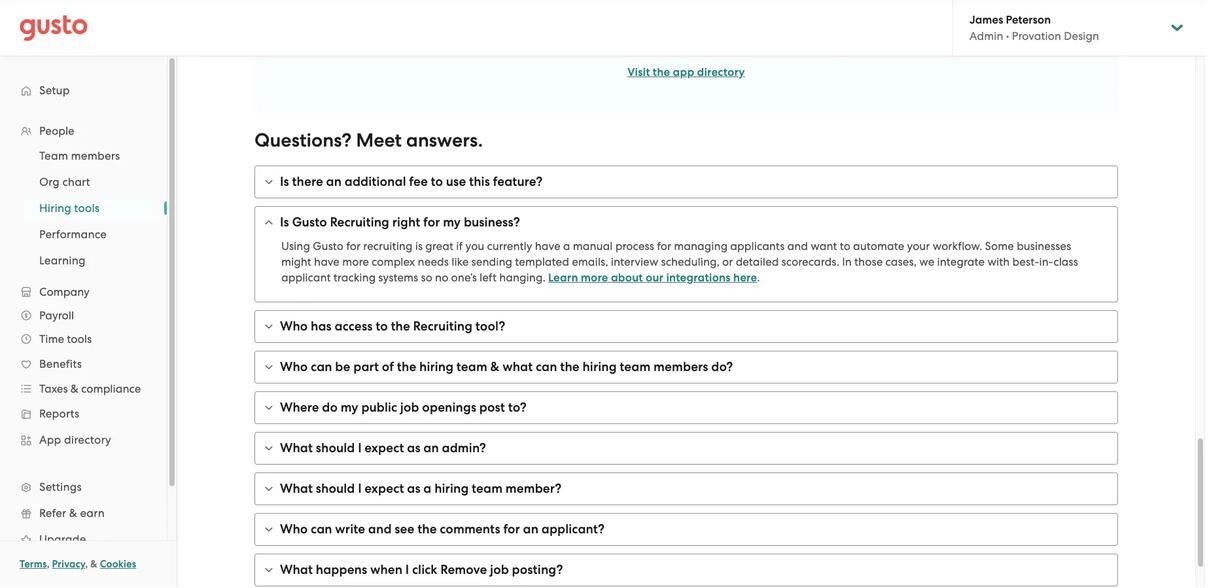 Task type: locate. For each thing, give the bounding box(es) containing it.
reports link
[[13, 402, 154, 426]]

where
[[280, 400, 319, 415]]

where do my public job openings post to?
[[280, 400, 527, 415]]

1 expect from the top
[[365, 441, 404, 456]]

2 , from the left
[[85, 558, 88, 570]]

and inside dropdown button
[[368, 522, 392, 537]]

1 vertical spatial a
[[424, 481, 432, 496]]

0 horizontal spatial have
[[314, 255, 340, 268]]

interview
[[611, 255, 659, 268]]

1 vertical spatial and
[[368, 522, 392, 537]]

0 vertical spatial gusto
[[292, 215, 327, 230]]

2 should from the top
[[316, 481, 355, 496]]

team members
[[39, 149, 120, 162]]

1 should from the top
[[316, 441, 355, 456]]

as up see
[[407, 481, 421, 496]]

some
[[986, 240, 1015, 253]]

one's
[[451, 271, 477, 284]]

expect inside dropdown button
[[365, 441, 404, 456]]

what inside 'dropdown button'
[[280, 481, 313, 496]]

my up if
[[443, 215, 461, 230]]

0 vertical spatial members
[[71, 149, 120, 162]]

who can be part of the hiring team & what can the hiring team members do?
[[280, 359, 734, 374]]

members up org chart link
[[71, 149, 120, 162]]

0 horizontal spatial job
[[401, 400, 419, 415]]

0 vertical spatial is
[[280, 174, 289, 189]]

0 horizontal spatial and
[[368, 522, 392, 537]]

there
[[292, 174, 323, 189]]

learning
[[39, 254, 86, 267]]

,
[[47, 558, 50, 570], [85, 558, 88, 570]]

1 vertical spatial an
[[424, 441, 439, 456]]

a inside 'using gusto for recruiting is great if you currently have a manual process for managing applicants and want to automate your workflow. some businesses might have more complex needs like sending templated emails, interview scheduling, or detailed scorecards. in those cases, we integrate with best-in-class applicant tracking systems so no one's left hanging.'
[[564, 240, 571, 253]]

applicant
[[282, 271, 331, 284]]

0 vertical spatial i
[[358, 441, 362, 456]]

setup
[[39, 84, 70, 97]]

expect for a
[[365, 481, 404, 496]]

more down emails,
[[581, 271, 609, 285]]

chart
[[62, 175, 90, 189]]

1 horizontal spatial more
[[581, 271, 609, 285]]

expect inside 'dropdown button'
[[365, 481, 404, 496]]

1 vertical spatial have
[[314, 255, 340, 268]]

tools inside "hiring tools" link
[[74, 202, 100, 215]]

members inside dropdown button
[[654, 359, 709, 374]]

as inside 'dropdown button'
[[407, 481, 421, 496]]

•
[[1007, 29, 1010, 43]]

app
[[673, 65, 695, 79]]

using
[[282, 240, 310, 253]]

0 horizontal spatial a
[[424, 481, 432, 496]]

can left write
[[311, 522, 332, 537]]

who can be part of the hiring team & what can the hiring team members do? button
[[255, 352, 1118, 383]]

i
[[358, 441, 362, 456], [358, 481, 362, 496], [406, 562, 409, 577]]

should inside what should i expect as an admin? dropdown button
[[316, 441, 355, 456]]

job right remove
[[490, 562, 509, 577]]

members down who has access to the recruiting tool? dropdown button
[[654, 359, 709, 374]]

as
[[407, 441, 421, 456], [407, 481, 421, 496]]

more inside 'using gusto for recruiting is great if you currently have a manual process for managing applicants and want to automate your workflow. some businesses might have more complex needs like sending templated emails, interview scheduling, or detailed scorecards. in those cases, we integrate with best-in-class applicant tracking systems so no one's left hanging.'
[[343, 255, 369, 268]]

and up scorecards.
[[788, 240, 809, 253]]

0 vertical spatial as
[[407, 441, 421, 456]]

1 horizontal spatial ,
[[85, 558, 88, 570]]

0 vertical spatial recruiting
[[330, 215, 390, 230]]

my right do
[[341, 400, 359, 415]]

a up who can write and see the comments for an applicant?
[[424, 481, 432, 496]]

should
[[316, 441, 355, 456], [316, 481, 355, 496]]

3 what from the top
[[280, 562, 313, 577]]

expect down what should i expect as an admin?
[[365, 481, 404, 496]]

2 who from the top
[[280, 359, 308, 374]]

hiring inside 'dropdown button'
[[435, 481, 469, 496]]

upgrade
[[39, 533, 86, 546]]

can left be
[[311, 359, 332, 374]]

the right see
[[418, 522, 437, 537]]

tools up 'performance' link
[[74, 202, 100, 215]]

might
[[282, 255, 312, 268]]

sending
[[472, 255, 513, 268]]

team down the tool?
[[457, 359, 488, 374]]

0 vertical spatial directory
[[698, 65, 745, 79]]

performance
[[39, 228, 107, 241]]

team for &
[[457, 359, 488, 374]]

0 vertical spatial expect
[[365, 441, 404, 456]]

team down who has access to the recruiting tool? dropdown button
[[620, 359, 651, 374]]

what for what should i expect as an admin?
[[280, 441, 313, 456]]

benefits link
[[13, 352, 154, 376]]

0 vertical spatial my
[[443, 215, 461, 230]]

when
[[370, 562, 403, 577]]

0 horizontal spatial directory
[[64, 433, 111, 446]]

visit
[[628, 65, 650, 79]]

0 vertical spatial job
[[401, 400, 419, 415]]

2 as from the top
[[407, 481, 421, 496]]

2 expect from the top
[[365, 481, 404, 496]]

2 vertical spatial who
[[280, 522, 308, 537]]

job right public
[[401, 400, 419, 415]]

tools
[[74, 202, 100, 215], [67, 333, 92, 346]]

people button
[[13, 119, 154, 143]]

for up great
[[424, 215, 440, 230]]

can
[[311, 359, 332, 374], [536, 359, 558, 374], [311, 522, 332, 537]]

0 vertical spatial and
[[788, 240, 809, 253]]

0 vertical spatial a
[[564, 240, 571, 253]]

taxes & compliance button
[[13, 377, 154, 401]]

gusto inside dropdown button
[[292, 215, 327, 230]]

recruiting
[[330, 215, 390, 230], [413, 319, 473, 334]]

a inside what should i expect as a hiring team member? 'dropdown button'
[[424, 481, 432, 496]]

team inside 'dropdown button'
[[472, 481, 503, 496]]

or
[[723, 255, 734, 268]]

directory inside list
[[64, 433, 111, 446]]

what for what happens when i click remove job posting?
[[280, 562, 313, 577]]

should for what should i expect as an admin?
[[316, 441, 355, 456]]

2 is from the top
[[280, 215, 289, 230]]

1 list from the top
[[0, 119, 167, 579]]

as for an
[[407, 441, 421, 456]]

1 horizontal spatial my
[[443, 215, 461, 230]]

hanging.
[[500, 271, 546, 284]]

home image
[[20, 15, 88, 41]]

feature?
[[493, 174, 543, 189]]

to up the in
[[840, 240, 851, 253]]

right
[[393, 215, 421, 230]]

what for what should i expect as a hiring team member?
[[280, 481, 313, 496]]

a left manual
[[564, 240, 571, 253]]

i inside 'dropdown button'
[[358, 481, 362, 496]]

click
[[412, 562, 438, 577]]

like
[[452, 255, 469, 268]]

for
[[424, 215, 440, 230], [346, 240, 361, 253], [657, 240, 672, 253], [504, 522, 520, 537]]

1 vertical spatial what
[[280, 481, 313, 496]]

1 vertical spatial tools
[[67, 333, 92, 346]]

1 horizontal spatial job
[[490, 562, 509, 577]]

3 who from the top
[[280, 522, 308, 537]]

gusto navigation element
[[0, 56, 167, 587]]

org chart link
[[24, 170, 154, 194]]

2 vertical spatial an
[[523, 522, 539, 537]]

1 vertical spatial who
[[280, 359, 308, 374]]

what
[[280, 441, 313, 456], [280, 481, 313, 496], [280, 562, 313, 577]]

settings
[[39, 481, 82, 494]]

have up applicant
[[314, 255, 340, 268]]

james
[[970, 13, 1004, 27]]

tools down payroll 'dropdown button'
[[67, 333, 92, 346]]

list
[[0, 119, 167, 579], [0, 143, 167, 274]]

who left write
[[280, 522, 308, 537]]

1 vertical spatial as
[[407, 481, 421, 496]]

directory right app
[[698, 65, 745, 79]]

who has access to the recruiting tool?
[[280, 319, 506, 334]]

setup link
[[13, 79, 154, 102]]

0 horizontal spatial to
[[376, 319, 388, 334]]

i down public
[[358, 441, 362, 456]]

app directory link
[[13, 428, 154, 452]]

compliance
[[81, 382, 141, 395]]

2 what from the top
[[280, 481, 313, 496]]

1 vertical spatial to
[[840, 240, 851, 253]]

manual
[[573, 240, 613, 253]]

who can write and see the comments for an applicant?
[[280, 522, 605, 537]]

have up templated
[[535, 240, 561, 253]]

0 vertical spatial more
[[343, 255, 369, 268]]

to right fee
[[431, 174, 443, 189]]

what should i expect as an admin?
[[280, 441, 486, 456]]

, left privacy
[[47, 558, 50, 570]]

1 vertical spatial should
[[316, 481, 355, 496]]

refer
[[39, 507, 66, 520]]

should down do
[[316, 441, 355, 456]]

job
[[401, 400, 419, 415], [490, 562, 509, 577]]

tools inside time tools dropdown button
[[67, 333, 92, 346]]

, down upgrade link
[[85, 558, 88, 570]]

0 horizontal spatial ,
[[47, 558, 50, 570]]

&
[[491, 359, 500, 374], [71, 382, 79, 395], [69, 507, 77, 520], [90, 558, 98, 570]]

1 horizontal spatial and
[[788, 240, 809, 253]]

1 horizontal spatial directory
[[698, 65, 745, 79]]

tools for hiring tools
[[74, 202, 100, 215]]

gusto inside 'using gusto for recruiting is great if you currently have a manual process for managing applicants and want to automate your workflow. some businesses might have more complex needs like sending templated emails, interview scheduling, or detailed scorecards. in those cases, we integrate with best-in-class applicant tracking systems so no one's left hanging.'
[[313, 240, 344, 253]]

should up write
[[316, 481, 355, 496]]

0 vertical spatial have
[[535, 240, 561, 253]]

1 what from the top
[[280, 441, 313, 456]]

applicant?
[[542, 522, 605, 537]]

2 list from the top
[[0, 143, 167, 274]]

app
[[39, 433, 61, 446]]

an right there
[[326, 174, 342, 189]]

i up write
[[358, 481, 362, 496]]

hiring
[[39, 202, 71, 215]]

0 vertical spatial to
[[431, 174, 443, 189]]

and
[[788, 240, 809, 253], [368, 522, 392, 537]]

recruiting up recruiting
[[330, 215, 390, 230]]

1 vertical spatial is
[[280, 215, 289, 230]]

0 vertical spatial tools
[[74, 202, 100, 215]]

1 horizontal spatial have
[[535, 240, 561, 253]]

1 vertical spatial more
[[581, 271, 609, 285]]

my
[[443, 215, 461, 230], [341, 400, 359, 415]]

as up what should i expect as a hiring team member? on the bottom of the page
[[407, 441, 421, 456]]

i left click
[[406, 562, 409, 577]]

who left has
[[280, 319, 308, 334]]

is inside is there an additional fee to use this feature? dropdown button
[[280, 174, 289, 189]]

0 horizontal spatial more
[[343, 255, 369, 268]]

cases,
[[886, 255, 917, 268]]

complex
[[372, 255, 415, 268]]

directory down reports link
[[64, 433, 111, 446]]

gusto right using
[[313, 240, 344, 253]]

can for who can be part of the hiring team & what can the hiring team members do?
[[311, 359, 332, 374]]

1 vertical spatial my
[[341, 400, 359, 415]]

best-
[[1013, 255, 1040, 268]]

1 vertical spatial directory
[[64, 433, 111, 446]]

class
[[1054, 255, 1079, 268]]

is inside is gusto recruiting right for my business? dropdown button
[[280, 215, 289, 230]]

gusto up using
[[292, 215, 327, 230]]

expect down public
[[365, 441, 404, 456]]

should inside what should i expect as a hiring team member? 'dropdown button'
[[316, 481, 355, 496]]

1 horizontal spatial a
[[564, 240, 571, 253]]

1 vertical spatial members
[[654, 359, 709, 374]]

posting?
[[512, 562, 563, 577]]

more up tracking
[[343, 255, 369, 268]]

design
[[1065, 29, 1100, 43]]

peterson
[[1007, 13, 1052, 27]]

1 vertical spatial recruiting
[[413, 319, 473, 334]]

who up where
[[280, 359, 308, 374]]

an down member?
[[523, 522, 539, 537]]

2 horizontal spatial to
[[840, 240, 851, 253]]

0 vertical spatial what
[[280, 441, 313, 456]]

0 vertical spatial an
[[326, 174, 342, 189]]

an left admin?
[[424, 441, 439, 456]]

so
[[421, 271, 433, 284]]

i for an
[[358, 441, 362, 456]]

payroll
[[39, 309, 74, 322]]

0 vertical spatial should
[[316, 441, 355, 456]]

performance link
[[24, 223, 154, 246]]

1 as from the top
[[407, 441, 421, 456]]

automate
[[854, 240, 905, 253]]

1 vertical spatial expect
[[365, 481, 404, 496]]

1 who from the top
[[280, 319, 308, 334]]

team up comments
[[472, 481, 503, 496]]

and left see
[[368, 522, 392, 537]]

is left there
[[280, 174, 289, 189]]

is up using
[[280, 215, 289, 230]]

1 vertical spatial job
[[490, 562, 509, 577]]

who for who can write and see the comments for an applicant?
[[280, 522, 308, 537]]

1 vertical spatial i
[[358, 481, 362, 496]]

recruiting left the tool?
[[413, 319, 473, 334]]

in-
[[1040, 255, 1054, 268]]

for right process
[[657, 240, 672, 253]]

expect for an
[[365, 441, 404, 456]]

as inside dropdown button
[[407, 441, 421, 456]]

to right access
[[376, 319, 388, 334]]

taxes
[[39, 382, 68, 395]]

learn more about our integrations here .
[[549, 271, 760, 285]]

0 horizontal spatial an
[[326, 174, 342, 189]]

is
[[415, 240, 423, 253]]

2 vertical spatial what
[[280, 562, 313, 577]]

0 horizontal spatial members
[[71, 149, 120, 162]]

1 horizontal spatial members
[[654, 359, 709, 374]]

1 vertical spatial gusto
[[313, 240, 344, 253]]

1 is from the top
[[280, 174, 289, 189]]

you
[[466, 240, 485, 253]]

0 vertical spatial who
[[280, 319, 308, 334]]



Task type: describe. For each thing, give the bounding box(es) containing it.
this
[[469, 174, 490, 189]]

see
[[395, 522, 415, 537]]

should for what should i expect as a hiring team member?
[[316, 481, 355, 496]]

can for who can write and see the comments for an applicant?
[[311, 522, 332, 537]]

time tools button
[[13, 327, 154, 351]]

scheduling,
[[661, 255, 720, 268]]

part
[[354, 359, 379, 374]]

systems
[[379, 271, 418, 284]]

managing
[[674, 240, 728, 253]]

what should i expect as an admin? button
[[255, 433, 1118, 464]]

who for who can be part of the hiring team & what can the hiring team members do?
[[280, 359, 308, 374]]

recruiting
[[364, 240, 413, 253]]

members inside list
[[71, 149, 120, 162]]

here
[[734, 271, 758, 285]]

learn more about our integrations here link
[[549, 271, 758, 285]]

what should i expect as a hiring team member?
[[280, 481, 562, 496]]

team
[[39, 149, 68, 162]]

.
[[758, 271, 760, 284]]

no
[[435, 271, 449, 284]]

time
[[39, 333, 64, 346]]

if
[[456, 240, 463, 253]]

who for who has access to the recruiting tool?
[[280, 319, 308, 334]]

1 horizontal spatial recruiting
[[413, 319, 473, 334]]

for right comments
[[504, 522, 520, 537]]

for up tracking
[[346, 240, 361, 253]]

org
[[39, 175, 60, 189]]

cookies button
[[100, 556, 136, 572]]

your
[[908, 240, 931, 253]]

is for is gusto recruiting right for my business?
[[280, 215, 289, 230]]

2 horizontal spatial an
[[523, 522, 539, 537]]

0 horizontal spatial recruiting
[[330, 215, 390, 230]]

team for member?
[[472, 481, 503, 496]]

what happens when i click remove job posting?
[[280, 562, 563, 577]]

can right "what"
[[536, 359, 558, 374]]

team members link
[[24, 144, 154, 168]]

terms link
[[20, 558, 47, 570]]

hiring for &
[[420, 359, 454, 374]]

gusto for using
[[313, 240, 344, 253]]

we
[[920, 255, 935, 268]]

0 horizontal spatial my
[[341, 400, 359, 415]]

applicants
[[731, 240, 785, 253]]

happens
[[316, 562, 367, 577]]

as for a
[[407, 481, 421, 496]]

privacy
[[52, 558, 85, 570]]

earn
[[80, 507, 105, 520]]

fee
[[409, 174, 428, 189]]

1 horizontal spatial to
[[431, 174, 443, 189]]

& left cookies button
[[90, 558, 98, 570]]

hiring tools link
[[24, 196, 154, 220]]

refer & earn
[[39, 507, 105, 520]]

has
[[311, 319, 332, 334]]

i for a
[[358, 481, 362, 496]]

what should i expect as a hiring team member? button
[[255, 473, 1118, 505]]

emails,
[[572, 255, 609, 268]]

gusto for is
[[292, 215, 327, 230]]

1 , from the left
[[47, 558, 50, 570]]

and inside 'using gusto for recruiting is great if you currently have a manual process for managing applicants and want to automate your workflow. some businesses might have more complex needs like sending templated emails, interview scheduling, or detailed scorecards. in those cases, we integrate with best-in-class applicant tracking systems so no one's left hanging.'
[[788, 240, 809, 253]]

& left 'earn'
[[69, 507, 77, 520]]

comments
[[440, 522, 501, 537]]

is there an additional fee to use this feature? button
[[255, 166, 1118, 198]]

2 vertical spatial i
[[406, 562, 409, 577]]

member?
[[506, 481, 562, 496]]

cookies
[[100, 558, 136, 570]]

admin
[[970, 29, 1004, 43]]

james peterson admin • provation design
[[970, 13, 1100, 43]]

tools for time tools
[[67, 333, 92, 346]]

use
[[446, 174, 466, 189]]

terms
[[20, 558, 47, 570]]

who can write and see the comments for an applicant? button
[[255, 514, 1118, 545]]

post
[[480, 400, 505, 415]]

remove
[[441, 562, 487, 577]]

process
[[616, 240, 655, 253]]

2 vertical spatial to
[[376, 319, 388, 334]]

access
[[335, 319, 373, 334]]

the left app
[[653, 65, 671, 79]]

public
[[362, 400, 398, 415]]

detailed
[[736, 255, 779, 268]]

to inside 'using gusto for recruiting is great if you currently have a manual process for managing applicants and want to automate your workflow. some businesses might have more complex needs like sending templated emails, interview scheduling, or detailed scorecards. in those cases, we integrate with best-in-class applicant tracking systems so no one's left hanging.'
[[840, 240, 851, 253]]

list containing team members
[[0, 143, 167, 274]]

is gusto recruiting right for my business? button
[[255, 207, 1118, 238]]

to?
[[508, 400, 527, 415]]

who has access to the recruiting tool? button
[[255, 311, 1118, 342]]

with
[[988, 255, 1010, 268]]

privacy link
[[52, 558, 85, 570]]

the right "what"
[[561, 359, 580, 374]]

the right of
[[397, 359, 417, 374]]

& right taxes
[[71, 382, 79, 395]]

questions?
[[255, 129, 352, 152]]

visit the app directory link
[[628, 65, 745, 79]]

app directory
[[39, 433, 111, 446]]

learning link
[[24, 249, 154, 272]]

hiring for member?
[[435, 481, 469, 496]]

list containing people
[[0, 119, 167, 579]]

1 horizontal spatial an
[[424, 441, 439, 456]]

meet
[[356, 129, 402, 152]]

be
[[335, 359, 351, 374]]

company
[[39, 285, 89, 299]]

is for is there an additional fee to use this feature?
[[280, 174, 289, 189]]

integrations
[[667, 271, 731, 285]]

payroll button
[[13, 304, 154, 327]]

businesses
[[1017, 240, 1072, 253]]

people
[[39, 124, 74, 137]]

company button
[[13, 280, 154, 304]]

scorecards.
[[782, 255, 840, 268]]

upgrade link
[[13, 528, 154, 551]]

& left "what"
[[491, 359, 500, 374]]

currently
[[487, 240, 533, 253]]

org chart
[[39, 175, 90, 189]]

hiring tools
[[39, 202, 100, 215]]

visit the app directory
[[628, 65, 745, 79]]

provation
[[1013, 29, 1062, 43]]

answers.
[[406, 129, 483, 152]]

templated
[[515, 255, 570, 268]]

write
[[335, 522, 365, 537]]

terms , privacy , & cookies
[[20, 558, 136, 570]]

using gusto for recruiting is great if you currently have a manual process for managing applicants and want to automate your workflow. some businesses might have more complex needs like sending templated emails, interview scheduling, or detailed scorecards. in those cases, we integrate with best-in-class applicant tracking systems so no one's left hanging.
[[282, 240, 1079, 284]]

the up of
[[391, 319, 410, 334]]

settings link
[[13, 475, 154, 499]]

of
[[382, 359, 394, 374]]



Task type: vqa. For each thing, say whether or not it's contained in the screenshot.
2033 Main St Alameda, CA 94501 button
no



